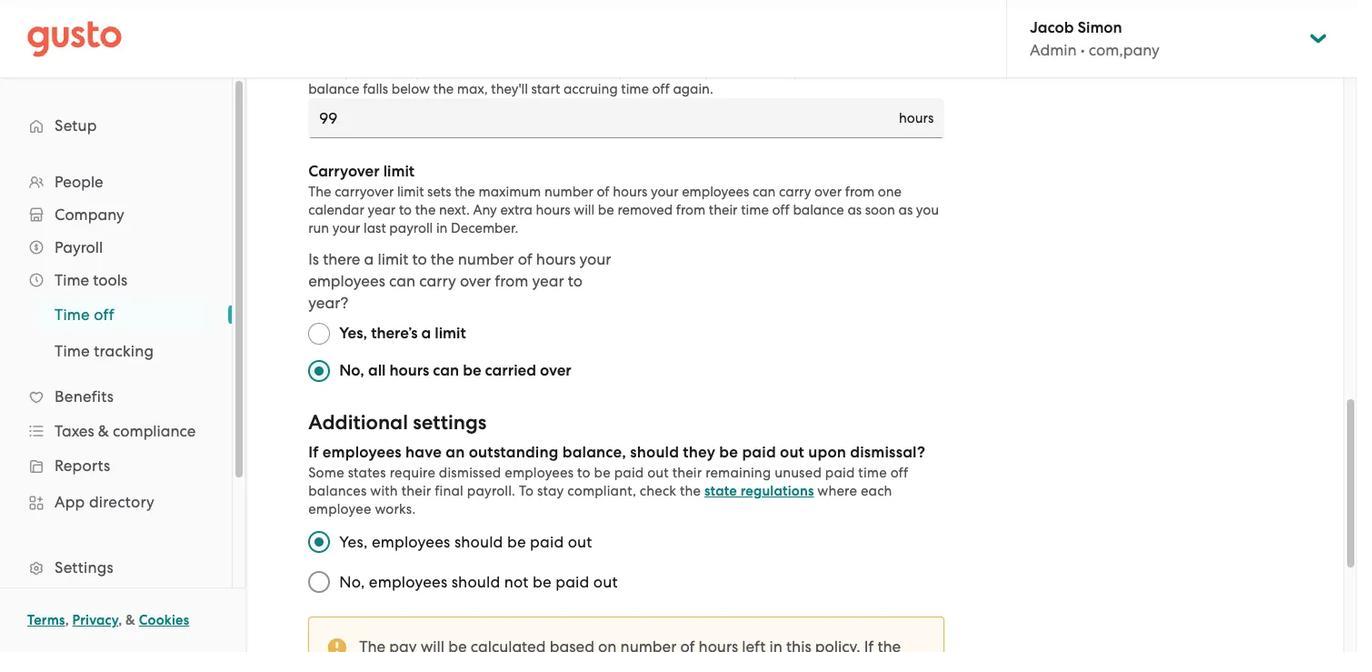 Task type: describe. For each thing, give the bounding box(es) containing it.
the down sets
[[415, 202, 436, 218]]

1 vertical spatial balance,
[[563, 443, 627, 462]]

the inside is there a limit to the number of hours your employees can carry over from year to year?
[[431, 250, 454, 268]]

carry inside is there a limit to the number of hours your employees can carry over from year to year?
[[420, 272, 456, 290]]

outstanding
[[469, 443, 559, 462]]

dismissed
[[439, 465, 502, 481]]

remaining
[[706, 465, 772, 481]]

paid up 'where'
[[826, 465, 855, 481]]

check
[[640, 483, 677, 499]]

no, employees should not be paid out
[[339, 573, 618, 591]]

max,
[[457, 81, 488, 97]]

cookies button
[[139, 609, 189, 631]]

to down payroll
[[412, 250, 427, 268]]

no, all hours can be carried over
[[339, 361, 572, 380]]

1 as from the left
[[848, 202, 862, 218]]

stay
[[538, 483, 564, 499]]

yes, for yes, employees should be paid out
[[339, 533, 368, 551]]

terms link
[[27, 612, 65, 628]]

carryover limit the carryover limit sets the maximum number of hours your employees can carry over from one calendar year to the next. any extra hours will be removed from their time off balance as soon as you run your last payroll in december.
[[308, 162, 940, 236]]

some
[[308, 465, 345, 481]]

an
[[446, 443, 465, 462]]

you
[[917, 202, 940, 218]]

company button
[[18, 198, 214, 231]]

benefits link
[[18, 380, 214, 413]]

1 , from the left
[[65, 612, 69, 628]]

employees inside once your employees reach the max balance, they'll temporarily stop accruing time off. if their balance falls below the max, they'll start accruing time off again.
[[376, 63, 444, 79]]

paid right not on the bottom left
[[556, 573, 590, 591]]

of inside carryover limit the carryover limit sets the maximum number of hours your employees can carry over from one calendar year to the next. any extra hours will be removed from their time off balance as soon as you run your last payroll in december.
[[597, 184, 610, 200]]

hours up one
[[900, 110, 934, 126]]

can inside is there a limit to the number of hours your employees can carry over from year to year?
[[389, 272, 416, 290]]

yes, employees should be paid out
[[339, 533, 593, 551]]

there's
[[371, 324, 418, 343]]

hours right all
[[390, 361, 430, 380]]

reports
[[55, 457, 110, 475]]

to inside some states require dismissed employees to be paid out their remaining unused paid time off balances with their final payroll. to stay compliant, check the
[[578, 465, 591, 481]]

falls
[[363, 81, 388, 97]]

to down will in the left top of the page
[[568, 272, 583, 290]]

carried
[[485, 361, 537, 380]]

settings link
[[18, 551, 214, 584]]

be up remaining on the bottom right
[[720, 443, 739, 462]]

time for time off
[[55, 306, 90, 324]]

2 , from the left
[[118, 612, 122, 628]]

be left carried
[[463, 361, 482, 380]]

time off
[[55, 306, 114, 324]]

No, employees should not be paid out radio
[[299, 562, 339, 602]]

1 horizontal spatial accruing
[[745, 63, 800, 79]]

next.
[[439, 202, 470, 218]]

the
[[308, 184, 332, 200]]

off inside carryover limit the carryover limit sets the maximum number of hours your employees can carry over from one calendar year to the next. any extra hours will be removed from their time off balance as soon as you run your last payroll in december.
[[773, 202, 790, 218]]

be up not on the bottom left
[[507, 533, 526, 551]]

privacy link
[[72, 612, 118, 628]]

year inside is there a limit to the number of hours your employees can carry over from year to year?
[[533, 272, 564, 290]]

No, all hours can be carried over radio
[[308, 360, 330, 382]]

& inside dropdown button
[[98, 422, 109, 440]]

carryover
[[308, 162, 380, 181]]

employees inside is there a limit to the number of hours your employees can carry over from year to year?
[[308, 272, 386, 290]]

if employees have an outstanding balance, should they be paid out upon dismissal?
[[308, 443, 926, 462]]

time tracking
[[55, 342, 154, 360]]

carryover
[[335, 184, 394, 200]]

there
[[323, 250, 361, 268]]

require
[[390, 465, 436, 481]]

their down the require
[[402, 483, 431, 499]]

their inside once your employees reach the max balance, they'll temporarily stop accruing time off. if their balance falls below the max, they'll start accruing time off again.
[[870, 63, 898, 79]]

each
[[861, 483, 893, 499]]

state regulations
[[705, 483, 814, 499]]

to
[[519, 483, 534, 499]]

be inside carryover limit the carryover limit sets the maximum number of hours your employees can carry over from one calendar year to the next. any extra hours will be removed from their time off balance as soon as you run your last payroll in december.
[[598, 202, 615, 218]]

yes, for yes, there's a limit
[[339, 324, 368, 343]]

out inside some states require dismissed employees to be paid out their remaining unused paid time off balances with their final payroll. to stay compliant, check the
[[648, 465, 669, 481]]

dismissal?
[[851, 443, 926, 462]]

have
[[406, 443, 442, 462]]

list containing time off
[[0, 296, 232, 369]]

your down calendar
[[333, 220, 361, 236]]

yes, there's a limit
[[339, 324, 466, 343]]

all
[[368, 361, 386, 380]]

employees inside some states require dismissed employees to be paid out their remaining unused paid time off balances with their final payroll. to stay compliant, check the
[[505, 465, 574, 481]]

compliance
[[113, 422, 196, 440]]

off inside list
[[94, 306, 114, 324]]

be inside some states require dismissed employees to be paid out their remaining unused paid time off balances with their final payroll. to stay compliant, check the
[[594, 465, 611, 481]]

limit left sets
[[397, 184, 424, 200]]

0 horizontal spatial they'll
[[491, 81, 528, 97]]

•
[[1081, 41, 1086, 59]]

hours inside is there a limit to the number of hours your employees can carry over from year to year?
[[536, 250, 576, 268]]

Yes, there's a limit radio
[[308, 323, 330, 345]]

gusto navigation element
[[0, 78, 232, 652]]

start
[[532, 81, 560, 97]]

their inside carryover limit the carryover limit sets the maximum number of hours your employees can carry over from one calendar year to the next. any extra hours will be removed from their time off balance as soon as you run your last payroll in december.
[[709, 202, 738, 218]]

off.
[[834, 63, 855, 79]]

works.
[[375, 501, 416, 518]]

simon
[[1078, 18, 1123, 37]]

removed
[[618, 202, 673, 218]]

extra
[[501, 202, 533, 218]]

they
[[683, 443, 716, 462]]

any
[[473, 202, 497, 218]]

payroll
[[390, 220, 433, 236]]

should for paid
[[452, 573, 501, 591]]

can inside carryover limit the carryover limit sets the maximum number of hours your employees can carry over from one calendar year to the next. any extra hours will be removed from their time off balance as soon as you run your last payroll in december.
[[753, 184, 776, 200]]

limit inside is there a limit to the number of hours your employees can carry over from year to year?
[[378, 250, 409, 268]]

admin
[[1030, 41, 1077, 59]]

your inside once your employees reach the max balance, they'll temporarily stop accruing time off. if their balance falls below the max, they'll start accruing time off again.
[[345, 63, 373, 79]]

not
[[505, 573, 529, 591]]

the down the reach
[[433, 81, 454, 97]]

list containing people
[[0, 166, 232, 652]]

carry inside carryover limit the carryover limit sets the maximum number of hours your employees can carry over from one calendar year to the next. any extra hours will be removed from their time off balance as soon as you run your last payroll in december.
[[779, 184, 812, 200]]

once
[[308, 63, 342, 79]]

app directory
[[55, 493, 155, 511]]

the inside some states require dismissed employees to be paid out their remaining unused paid time off balances with their final payroll. to stay compliant, check the
[[680, 483, 701, 499]]

payroll button
[[18, 231, 214, 264]]

last
[[364, 220, 386, 236]]

1 vertical spatial accruing
[[564, 81, 618, 97]]

additional
[[308, 410, 408, 435]]

taxes & compliance button
[[18, 415, 214, 447]]

taxes & compliance
[[55, 422, 196, 440]]

paid down stay
[[530, 533, 564, 551]]

1 horizontal spatial over
[[540, 361, 572, 380]]

company
[[55, 206, 124, 224]]

time tracking link
[[33, 335, 214, 367]]

sets
[[428, 184, 452, 200]]

number inside carryover limit the carryover limit sets the maximum number of hours your employees can carry over from one calendar year to the next. any extra hours will be removed from their time off balance as soon as you run your last payroll in december.
[[545, 184, 594, 200]]

should for out
[[455, 533, 503, 551]]



Task type: vqa. For each thing, say whether or not it's contained in the screenshot.
there's at left
yes



Task type: locate. For each thing, give the bounding box(es) containing it.
where each employee works.
[[308, 483, 893, 518]]

max
[[510, 63, 537, 79]]

be up compliant,
[[594, 465, 611, 481]]

balance, up start
[[540, 63, 595, 79]]

time inside carryover limit the carryover limit sets the maximum number of hours your employees can carry over from one calendar year to the next. any extra hours will be removed from their time off balance as soon as you run your last payroll in december.
[[741, 202, 769, 218]]

& left cookies
[[126, 612, 136, 628]]

over left one
[[815, 184, 842, 200]]

1 horizontal spatial can
[[433, 361, 459, 380]]

limit up no, all hours can be carried over
[[435, 324, 466, 343]]

1 vertical spatial year
[[533, 272, 564, 290]]

number down december.
[[458, 250, 514, 268]]

one
[[878, 184, 902, 200]]

below
[[392, 81, 430, 97]]

soon
[[866, 202, 896, 218]]

1 horizontal spatial number
[[545, 184, 594, 200]]

accruing up max balance text field
[[564, 81, 618, 97]]

1 vertical spatial number
[[458, 250, 514, 268]]

0 vertical spatial they'll
[[598, 63, 635, 79]]

1 horizontal spatial &
[[126, 612, 136, 628]]

payroll
[[55, 238, 103, 256]]

terms
[[27, 612, 65, 628]]

0 vertical spatial balance,
[[540, 63, 595, 79]]

& right the taxes
[[98, 422, 109, 440]]

2 no, from the top
[[339, 573, 365, 591]]

list
[[0, 166, 232, 652], [0, 296, 232, 369]]

the left state
[[680, 483, 701, 499]]

temporarily
[[639, 63, 712, 79]]

over down december.
[[460, 272, 491, 290]]

1 vertical spatial a
[[422, 324, 431, 343]]

their down they
[[673, 465, 702, 481]]

time tools button
[[18, 264, 214, 296]]

limit up carryover
[[384, 162, 415, 181]]

1 vertical spatial they'll
[[491, 81, 528, 97]]

time inside some states require dismissed employees to be paid out their remaining unused paid time off balances with their final payroll. to stay compliant, check the
[[859, 465, 887, 481]]

Yes, employees should be paid out radio
[[299, 522, 339, 562]]

0 horizontal spatial if
[[308, 443, 319, 462]]

balance down once
[[308, 81, 360, 97]]

if
[[858, 63, 866, 79], [308, 443, 319, 462]]

additional settings
[[308, 410, 487, 435]]

home image
[[27, 20, 122, 57]]

time inside time off link
[[55, 306, 90, 324]]

setup link
[[18, 109, 214, 142]]

, left cookies
[[118, 612, 122, 628]]

no, left all
[[339, 361, 365, 380]]

accruing
[[745, 63, 800, 79], [564, 81, 618, 97]]

privacy
[[72, 612, 118, 628]]

will
[[574, 202, 595, 218]]

0 horizontal spatial over
[[460, 272, 491, 290]]

1 horizontal spatial carry
[[779, 184, 812, 200]]

a right there's
[[422, 324, 431, 343]]

balance inside once your employees reach the max balance, they'll temporarily stop accruing time off. if their balance falls below the max, they'll start accruing time off again.
[[308, 81, 360, 97]]

jacob simon admin • com,pany
[[1030, 18, 1160, 59]]

0 horizontal spatial carry
[[420, 272, 456, 290]]

0 horizontal spatial a
[[364, 250, 374, 268]]

0 horizontal spatial number
[[458, 250, 514, 268]]

0 vertical spatial yes,
[[339, 324, 368, 343]]

they'll
[[598, 63, 635, 79], [491, 81, 528, 97]]

settings
[[55, 558, 114, 577]]

your up falls
[[345, 63, 373, 79]]

the up next.
[[455, 184, 475, 200]]

2 vertical spatial from
[[495, 272, 529, 290]]

0 vertical spatial over
[[815, 184, 842, 200]]

0 vertical spatial if
[[858, 63, 866, 79]]

1 time from the top
[[55, 271, 89, 289]]

as
[[848, 202, 862, 218], [899, 202, 913, 218]]

no, for no, all hours can be carried over
[[339, 361, 365, 380]]

0 vertical spatial no,
[[339, 361, 365, 380]]

be right not on the bottom left
[[533, 573, 552, 591]]

1 horizontal spatial they'll
[[598, 63, 635, 79]]

1 horizontal spatial balance
[[793, 202, 845, 218]]

time off link
[[33, 298, 214, 331]]

2 vertical spatial over
[[540, 361, 572, 380]]

people button
[[18, 166, 214, 198]]

over inside is there a limit to the number of hours your employees can carry over from year to year?
[[460, 272, 491, 290]]

a for there's
[[422, 324, 431, 343]]

paid down 'if employees have an outstanding balance, should they be paid out upon dismissal?'
[[615, 465, 644, 481]]

0 horizontal spatial as
[[848, 202, 862, 218]]

0 horizontal spatial from
[[495, 272, 529, 290]]

employee
[[308, 501, 372, 518]]

their right off.
[[870, 63, 898, 79]]

2 time from the top
[[55, 306, 90, 324]]

0 vertical spatial can
[[753, 184, 776, 200]]

number inside is there a limit to the number of hours your employees can carry over from year to year?
[[458, 250, 514, 268]]

yes, right yes, there's a limit radio
[[339, 324, 368, 343]]

be
[[598, 202, 615, 218], [463, 361, 482, 380], [720, 443, 739, 462], [594, 465, 611, 481], [507, 533, 526, 551], [533, 573, 552, 591]]

1 horizontal spatial of
[[597, 184, 610, 200]]

0 horizontal spatial ,
[[65, 612, 69, 628]]

0 horizontal spatial &
[[98, 422, 109, 440]]

year down extra
[[533, 272, 564, 290]]

their right "removed"
[[709, 202, 738, 218]]

0 vertical spatial year
[[368, 202, 396, 218]]

0 vertical spatial accruing
[[745, 63, 800, 79]]

balance inside carryover limit the carryover limit sets the maximum number of hours your employees can carry over from one calendar year to the next. any extra hours will be removed from their time off balance as soon as you run your last payroll in december.
[[793, 202, 845, 218]]

to
[[399, 202, 412, 218], [412, 250, 427, 268], [568, 272, 583, 290], [578, 465, 591, 481]]

a inside is there a limit to the number of hours your employees can carry over from year to year?
[[364, 250, 374, 268]]

should up check on the bottom of page
[[631, 443, 679, 462]]

no, down yes, employees should be paid out option
[[339, 573, 365, 591]]

,
[[65, 612, 69, 628], [118, 612, 122, 628]]

1 yes, from the top
[[339, 324, 368, 343]]

from down december.
[[495, 272, 529, 290]]

0 vertical spatial balance
[[308, 81, 360, 97]]

1 vertical spatial &
[[126, 612, 136, 628]]

as left you
[[899, 202, 913, 218]]

should up no, employees should not be paid out at the bottom left of the page
[[455, 533, 503, 551]]

to up payroll
[[399, 202, 412, 218]]

yes, down employee
[[339, 533, 368, 551]]

1 horizontal spatial as
[[899, 202, 913, 218]]

your down will in the left top of the page
[[580, 250, 612, 268]]

0 vertical spatial carry
[[779, 184, 812, 200]]

if inside once your employees reach the max balance, they'll temporarily stop accruing time off. if their balance falls below the max, they'll start accruing time off again.
[[858, 63, 866, 79]]

balance, up some states require dismissed employees to be paid out their remaining unused paid time off balances with their final payroll. to stay compliant, check the
[[563, 443, 627, 462]]

3 time from the top
[[55, 342, 90, 360]]

from right "removed"
[[676, 202, 706, 218]]

paid
[[743, 443, 777, 462], [615, 465, 644, 481], [826, 465, 855, 481], [530, 533, 564, 551], [556, 573, 590, 591]]

2 horizontal spatial over
[[815, 184, 842, 200]]

1 vertical spatial balance
[[793, 202, 845, 218]]

1 vertical spatial if
[[308, 443, 319, 462]]

state
[[705, 483, 738, 499]]

some states require dismissed employees to be paid out their remaining unused paid time off balances with their final payroll. to stay compliant, check the
[[308, 465, 909, 499]]

hours
[[900, 110, 934, 126], [613, 184, 648, 200], [536, 202, 571, 218], [536, 250, 576, 268], [390, 361, 430, 380]]

time for time tools
[[55, 271, 89, 289]]

if right off.
[[858, 63, 866, 79]]

states
[[348, 465, 386, 481]]

with
[[370, 483, 398, 499]]

tools
[[93, 271, 128, 289]]

employees inside carryover limit the carryover limit sets the maximum number of hours your employees can carry over from one calendar year to the next. any extra hours will be removed from their time off balance as soon as you run your last payroll in december.
[[682, 184, 750, 200]]

the left max at the top
[[486, 63, 506, 79]]

1 vertical spatial no,
[[339, 573, 365, 591]]

limit down last
[[378, 250, 409, 268]]

where
[[818, 483, 858, 499]]

calendar
[[308, 202, 365, 218]]

2 as from the left
[[899, 202, 913, 218]]

number up will in the left top of the page
[[545, 184, 594, 200]]

1 horizontal spatial if
[[858, 63, 866, 79]]

in
[[437, 220, 448, 236]]

time inside time tools dropdown button
[[55, 271, 89, 289]]

the down in
[[431, 250, 454, 268]]

terms , privacy , & cookies
[[27, 612, 189, 628]]

1 vertical spatial can
[[389, 272, 416, 290]]

0 horizontal spatial can
[[389, 272, 416, 290]]

off inside once your employees reach the max balance, they'll temporarily stop accruing time off. if their balance falls below the max, they'll start accruing time off again.
[[653, 81, 670, 97]]

0 vertical spatial of
[[597, 184, 610, 200]]

your up "removed"
[[651, 184, 679, 200]]

final
[[435, 483, 464, 499]]

again.
[[673, 81, 714, 97]]

regulations
[[741, 483, 814, 499]]

1 horizontal spatial from
[[676, 202, 706, 218]]

from inside is there a limit to the number of hours your employees can carry over from year to year?
[[495, 272, 529, 290]]

balance,
[[540, 63, 595, 79], [563, 443, 627, 462]]

a for there
[[364, 250, 374, 268]]

should left not on the bottom left
[[452, 573, 501, 591]]

year inside carryover limit the carryover limit sets the maximum number of hours your employees can carry over from one calendar year to the next. any extra hours will be removed from their time off balance as soon as you run your last payroll in december.
[[368, 202, 396, 218]]

off inside some states require dismissed employees to be paid out their remaining unused paid time off balances with their final payroll. to stay compliant, check the
[[891, 465, 909, 481]]

time down time off
[[55, 342, 90, 360]]

0 horizontal spatial of
[[518, 250, 533, 268]]

hours up "removed"
[[613, 184, 648, 200]]

time inside time tracking link
[[55, 342, 90, 360]]

of down max balance text field
[[597, 184, 610, 200]]

if up some
[[308, 443, 319, 462]]

hours left will in the left top of the page
[[536, 202, 571, 218]]

over right carried
[[540, 361, 572, 380]]

of down extra
[[518, 250, 533, 268]]

app directory link
[[18, 486, 214, 518]]

hours down will in the left top of the page
[[536, 250, 576, 268]]

0 vertical spatial number
[[545, 184, 594, 200]]

off
[[653, 81, 670, 97], [773, 202, 790, 218], [94, 306, 114, 324], [891, 465, 909, 481]]

0 vertical spatial should
[[631, 443, 679, 462]]

0 horizontal spatial balance
[[308, 81, 360, 97]]

0 vertical spatial a
[[364, 250, 374, 268]]

1 list from the top
[[0, 166, 232, 652]]

1 horizontal spatial a
[[422, 324, 431, 343]]

december.
[[451, 220, 519, 236]]

com,pany
[[1089, 41, 1160, 59]]

balance left the soon
[[793, 202, 845, 218]]

maximum
[[479, 184, 541, 200]]

they'll down max at the top
[[491, 81, 528, 97]]

&
[[98, 422, 109, 440], [126, 612, 136, 628]]

no,
[[339, 361, 365, 380], [339, 573, 365, 591]]

limit
[[384, 162, 415, 181], [397, 184, 424, 200], [378, 250, 409, 268], [435, 324, 466, 343]]

1 vertical spatial from
[[676, 202, 706, 218]]

as left the soon
[[848, 202, 862, 218]]

upon
[[809, 443, 847, 462]]

2 list from the top
[[0, 296, 232, 369]]

0 vertical spatial from
[[846, 184, 875, 200]]

be right will in the left top of the page
[[598, 202, 615, 218]]

they'll up max balance text field
[[598, 63, 635, 79]]

time for time tracking
[[55, 342, 90, 360]]

year up last
[[368, 202, 396, 218]]

of inside is there a limit to the number of hours your employees can carry over from year to year?
[[518, 250, 533, 268]]

over inside carryover limit the carryover limit sets the maximum number of hours your employees can carry over from one calendar year to the next. any extra hours will be removed from their time off balance as soon as you run your last payroll in december.
[[815, 184, 842, 200]]

2 horizontal spatial can
[[753, 184, 776, 200]]

a right there
[[364, 250, 374, 268]]

0 vertical spatial &
[[98, 422, 109, 440]]

unused
[[775, 465, 822, 481]]

from
[[846, 184, 875, 200], [676, 202, 706, 218], [495, 272, 529, 290]]

payroll.
[[467, 483, 516, 499]]

to inside carryover limit the carryover limit sets the maximum number of hours your employees can carry over from one calendar year to the next. any extra hours will be removed from their time off balance as soon as you run your last payroll in december.
[[399, 202, 412, 218]]

balance, inside once your employees reach the max balance, they'll temporarily stop accruing time off. if their balance falls below the max, they'll start accruing time off again.
[[540, 63, 595, 79]]

time down "time tools"
[[55, 306, 90, 324]]

time down the payroll on the top left
[[55, 271, 89, 289]]

year?
[[308, 294, 349, 312]]

is
[[308, 250, 319, 268]]

reach
[[447, 63, 483, 79]]

0 horizontal spatial year
[[368, 202, 396, 218]]

reports link
[[18, 449, 214, 482]]

tracking
[[94, 342, 154, 360]]

1 vertical spatial yes,
[[339, 533, 368, 551]]

run
[[308, 220, 329, 236]]

1 horizontal spatial ,
[[118, 612, 122, 628]]

your inside is there a limit to the number of hours your employees can carry over from year to year?
[[580, 250, 612, 268]]

accruing right stop
[[745, 63, 800, 79]]

paid up remaining on the bottom right
[[743, 443, 777, 462]]

balance
[[308, 81, 360, 97], [793, 202, 845, 218]]

1 vertical spatial over
[[460, 272, 491, 290]]

taxes
[[55, 422, 94, 440]]

should
[[631, 443, 679, 462], [455, 533, 503, 551], [452, 573, 501, 591]]

compliant,
[[568, 483, 637, 499]]

1 no, from the top
[[339, 361, 365, 380]]

0 vertical spatial time
[[55, 271, 89, 289]]

2 vertical spatial should
[[452, 573, 501, 591]]

no, for no, employees should not be paid out
[[339, 573, 365, 591]]

2 vertical spatial time
[[55, 342, 90, 360]]

is there a limit to the number of hours your employees can carry over from year to year?
[[308, 250, 612, 312]]

0 horizontal spatial accruing
[[564, 81, 618, 97]]

2 vertical spatial can
[[433, 361, 459, 380]]

1 vertical spatial of
[[518, 250, 533, 268]]

1 horizontal spatial year
[[533, 272, 564, 290]]

once your employees reach the max balance, they'll temporarily stop accruing time off. if their balance falls below the max, they'll start accruing time off again.
[[308, 63, 898, 97]]

year
[[368, 202, 396, 218], [533, 272, 564, 290]]

cookies
[[139, 612, 189, 628]]

state regulations link
[[705, 483, 814, 499]]

to up compliant,
[[578, 465, 591, 481]]

2 yes, from the top
[[339, 533, 368, 551]]

directory
[[89, 493, 155, 511]]

people
[[55, 173, 103, 191]]

Max balance text field
[[308, 98, 890, 138]]

app
[[55, 493, 85, 511]]

from up the soon
[[846, 184, 875, 200]]

1 vertical spatial carry
[[420, 272, 456, 290]]

1 vertical spatial time
[[55, 306, 90, 324]]

1 vertical spatial should
[[455, 533, 503, 551]]

, left the privacy link at the left bottom
[[65, 612, 69, 628]]

2 horizontal spatial from
[[846, 184, 875, 200]]



